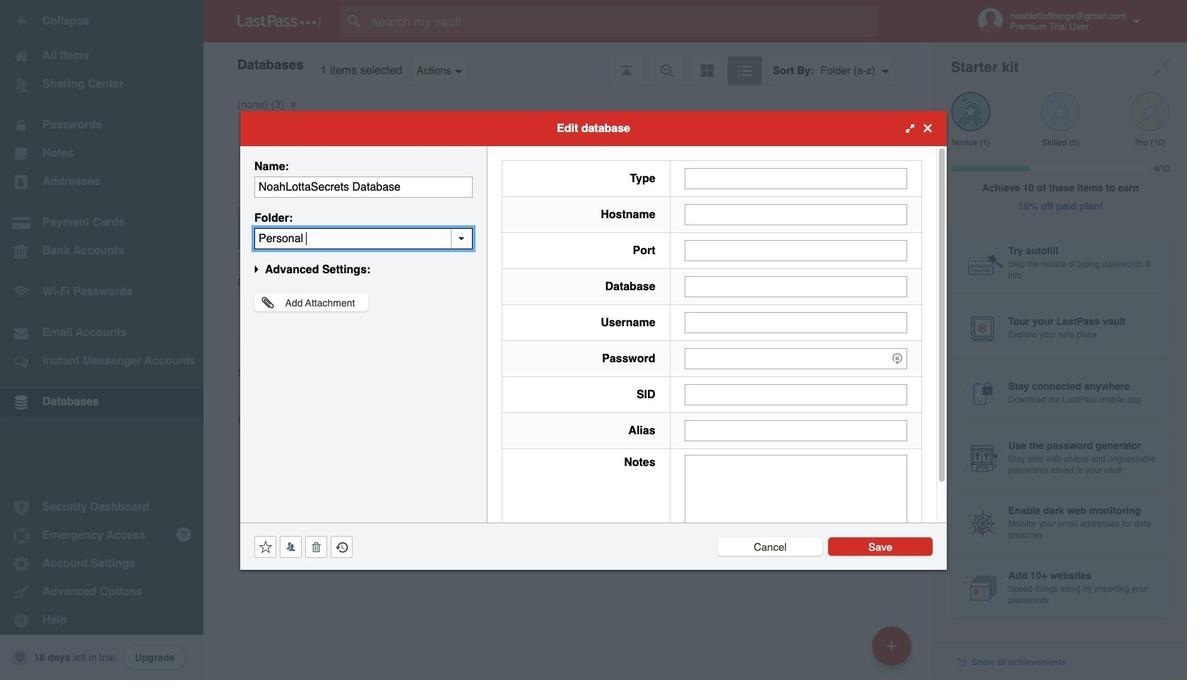 Task type: locate. For each thing, give the bounding box(es) containing it.
vault options navigation
[[204, 42, 935, 85]]

dialog
[[240, 111, 947, 570]]

main navigation navigation
[[0, 0, 204, 681]]

None text field
[[685, 168, 908, 189], [255, 176, 473, 198], [255, 228, 473, 249], [685, 240, 908, 261], [685, 276, 908, 297], [685, 384, 908, 405], [685, 168, 908, 189], [255, 176, 473, 198], [255, 228, 473, 249], [685, 240, 908, 261], [685, 276, 908, 297], [685, 384, 908, 405]]

None text field
[[685, 204, 908, 225], [685, 312, 908, 333], [685, 420, 908, 442], [685, 455, 908, 543], [685, 204, 908, 225], [685, 312, 908, 333], [685, 420, 908, 442], [685, 455, 908, 543]]

None password field
[[685, 348, 908, 369]]

lastpass image
[[238, 15, 321, 28]]



Task type: vqa. For each thing, say whether or not it's contained in the screenshot.
Main navigation navigation
yes



Task type: describe. For each thing, give the bounding box(es) containing it.
Search search field
[[341, 6, 906, 37]]

new item navigation
[[868, 623, 921, 681]]

search my vault text field
[[341, 6, 906, 37]]

new item image
[[887, 642, 897, 652]]



